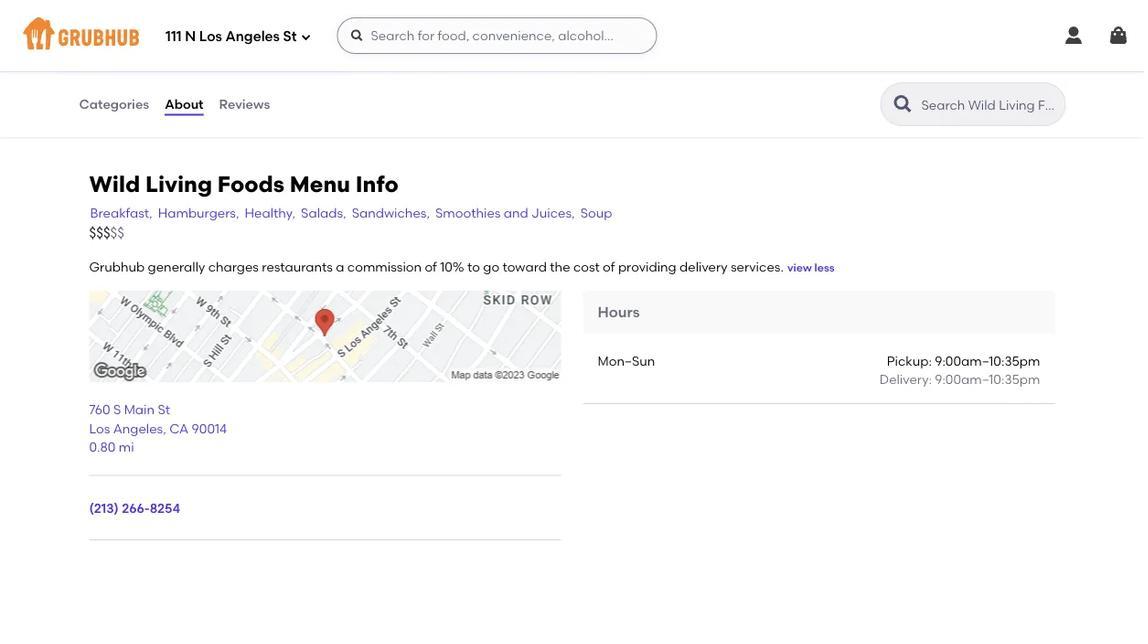Task type: locate. For each thing, give the bounding box(es) containing it.
1 9:00am–10:35pm from the top
[[935, 353, 1040, 369]]

services.
[[731, 259, 784, 275]]

1 vertical spatial angeles
[[113, 421, 163, 437]]

(213) 266-8254 button
[[89, 500, 180, 518]]

2 horizontal spatial svg image
[[1107, 25, 1129, 47]]

of left 10%
[[425, 259, 437, 275]]

healthy,
[[245, 205, 295, 221]]

8254
[[150, 501, 180, 517]]

reviews button
[[218, 71, 271, 137]]

bowls
[[78, 88, 125, 103]]

1 horizontal spatial of
[[603, 259, 615, 275]]

0 vertical spatial angeles
[[225, 28, 280, 45]]

0 horizontal spatial angeles
[[113, 421, 163, 437]]

760
[[89, 403, 110, 418]]

0 vertical spatial st
[[283, 28, 297, 45]]

0 horizontal spatial svg image
[[300, 32, 311, 43]]

the
[[550, 259, 570, 275]]

delivery
[[680, 259, 728, 275]]

smoothies
[[435, 205, 501, 221]]

9:00am–10:35pm
[[935, 353, 1040, 369], [935, 372, 1040, 388]]

salads, button
[[300, 203, 347, 223]]

svg image
[[1063, 25, 1085, 47], [1107, 25, 1129, 47], [300, 32, 311, 43]]

· right cream
[[439, 9, 442, 24]]

· right honey
[[557, 9, 560, 24]]

angeles down coconut in the top of the page
[[225, 28, 280, 45]]

los inside 'main navigation' navigation
[[199, 28, 222, 45]]

go
[[483, 259, 499, 275]]

a
[[336, 259, 344, 275]]

view
[[787, 262, 812, 275]]

st up ,
[[158, 403, 170, 418]]

of right cost
[[603, 259, 615, 275]]

0 vertical spatial 9:00am–10:35pm
[[935, 353, 1040, 369]]

wild living foods menu info
[[89, 171, 398, 198]]

los right the n
[[199, 28, 222, 45]]

salads,
[[301, 205, 346, 221]]

0 horizontal spatial st
[[158, 403, 170, 418]]

2 · from the left
[[439, 9, 442, 24]]

charges
[[208, 259, 259, 275]]

living
[[145, 171, 212, 198]]

0.80
[[89, 440, 116, 455]]

angeles inside 'main navigation' navigation
[[225, 28, 280, 45]]

warm quinoa bowls tab
[[78, 67, 206, 105]]

angeles
[[225, 28, 280, 45], [113, 421, 163, 437]]

90014
[[192, 421, 227, 437]]

soup
[[580, 205, 612, 221]]

of
[[425, 259, 437, 275], [603, 259, 615, 275]]

pickup:
[[887, 353, 932, 369]]

1 vertical spatial 9:00am–10:35pm
[[935, 372, 1040, 388]]

1 vertical spatial los
[[89, 421, 110, 437]]

Search Wild Living Foods search field
[[920, 96, 1059, 113]]

los
[[199, 28, 222, 45], [89, 421, 110, 437]]

· left honey
[[502, 9, 505, 24]]

1 horizontal spatial svg image
[[1063, 25, 1085, 47]]

view less button
[[787, 261, 835, 277]]

10%
[[440, 259, 464, 275]]

0 horizontal spatial los
[[89, 421, 110, 437]]

los down 760
[[89, 421, 110, 437]]

266-
[[122, 501, 150, 517]]

sandwiches, button
[[351, 203, 431, 223]]

los inside the 760 s main st los angeles , ca 90014 0.80 mi
[[89, 421, 110, 437]]

2 9:00am–10:35pm from the top
[[935, 372, 1040, 388]]

providing
[[618, 259, 676, 275]]

1 horizontal spatial st
[[283, 28, 297, 45]]

wild
[[78, 12, 111, 27]]

st down coconut in the top of the page
[[283, 28, 297, 45]]

·
[[337, 9, 341, 24], [439, 9, 442, 24], [502, 9, 505, 24], [557, 9, 560, 24]]

$$$
[[89, 225, 110, 241]]

menu
[[290, 171, 350, 198]]

9:00am–10:35pm right delivery:
[[935, 372, 1040, 388]]

3 · from the left
[[502, 9, 505, 24]]

0 vertical spatial los
[[199, 28, 222, 45]]

hamburgers, button
[[157, 203, 240, 223]]

st
[[283, 28, 297, 45], [158, 403, 170, 418]]

coffee
[[114, 12, 164, 27]]

search icon image
[[892, 93, 914, 115]]

0 horizontal spatial of
[[425, 259, 437, 275]]

categories button
[[78, 71, 150, 137]]

coconut · sweet cream · vanilla · honey ·
[[265, 9, 560, 24]]

breakfast, button
[[89, 203, 153, 223]]

angeles down main
[[113, 421, 163, 437]]

760 s main st los angeles , ca 90014 0.80 mi
[[89, 403, 227, 455]]

1 horizontal spatial angeles
[[225, 28, 280, 45]]

1 vertical spatial st
[[158, 403, 170, 418]]

· left sweet
[[337, 9, 341, 24]]

1 horizontal spatial los
[[199, 28, 222, 45]]

wild
[[89, 171, 140, 198]]

commission
[[347, 259, 422, 275]]

(213) 266-8254
[[89, 501, 180, 517]]

soup button
[[579, 203, 613, 223]]

main
[[124, 403, 155, 418]]

less
[[814, 262, 835, 275]]

9:00am–10:35pm right pickup:
[[935, 353, 1040, 369]]

breakfast, hamburgers, healthy, salads, sandwiches, smoothies and juices, soup
[[90, 205, 612, 221]]

angeles inside the 760 s main st los angeles , ca 90014 0.80 mi
[[113, 421, 163, 437]]



Task type: describe. For each thing, give the bounding box(es) containing it.
honey
[[508, 9, 553, 24]]

toward
[[502, 259, 547, 275]]

mon–sun
[[598, 353, 655, 369]]

$$$$$
[[89, 225, 124, 241]]

info
[[356, 171, 398, 198]]

cost
[[573, 259, 600, 275]]

generally
[[148, 259, 205, 275]]

111
[[166, 28, 182, 45]]

pickup: 9:00am–10:35pm delivery: 9:00am–10:35pm
[[880, 353, 1040, 388]]

vanilla
[[445, 9, 499, 24]]

healthy, button
[[244, 203, 296, 223]]

,
[[163, 421, 166, 437]]

breakfast,
[[90, 205, 152, 221]]

warm
[[78, 68, 119, 84]]

1 · from the left
[[337, 9, 341, 24]]

grubhub
[[89, 259, 145, 275]]

juices,
[[531, 205, 575, 221]]

Search for food, convenience, alcohol... search field
[[337, 17, 657, 54]]

and
[[504, 205, 528, 221]]

delivery:
[[880, 372, 932, 388]]

coconut
[[265, 9, 334, 24]]

4 · from the left
[[557, 9, 560, 24]]

svg image
[[350, 28, 364, 43]]

cream
[[390, 9, 436, 24]]

hamburgers,
[[158, 205, 239, 221]]

warm quinoa bowls
[[78, 68, 175, 103]]

s
[[113, 403, 121, 418]]

mi
[[119, 440, 134, 455]]

about button
[[164, 71, 204, 137]]

coconut · sweet cream · vanilla · honey · button
[[254, 0, 649, 44]]

st inside 'main navigation' navigation
[[283, 28, 297, 45]]

&
[[167, 12, 177, 27]]

(213)
[[89, 501, 119, 517]]

smoothies and juices, button
[[434, 203, 576, 223]]

grubhub generally charges restaurants a commission of 10% to go toward the cost of providing delivery services. view less
[[89, 259, 835, 275]]

2 of from the left
[[603, 259, 615, 275]]

hours
[[598, 304, 640, 321]]

categories
[[79, 96, 149, 112]]

sweet
[[344, 9, 387, 24]]

to
[[467, 259, 480, 275]]

restaurants
[[262, 259, 333, 275]]

about
[[165, 96, 204, 112]]

reviews
[[219, 96, 270, 112]]

sandwiches,
[[352, 205, 430, 221]]

n
[[185, 28, 196, 45]]

matcha
[[78, 31, 134, 47]]

quinoa
[[122, 68, 175, 84]]

ca
[[169, 421, 189, 437]]

wild coffee & matcha
[[78, 12, 177, 47]]

main navigation navigation
[[0, 0, 1144, 71]]

1 of from the left
[[425, 259, 437, 275]]

st inside the 760 s main st los angeles , ca 90014 0.80 mi
[[158, 403, 170, 418]]

111 n los angeles st
[[166, 28, 297, 45]]

wild coffee & matcha tab
[[78, 10, 206, 48]]

foods
[[217, 171, 284, 198]]



Task type: vqa. For each thing, say whether or not it's contained in the screenshot.
CREAM
yes



